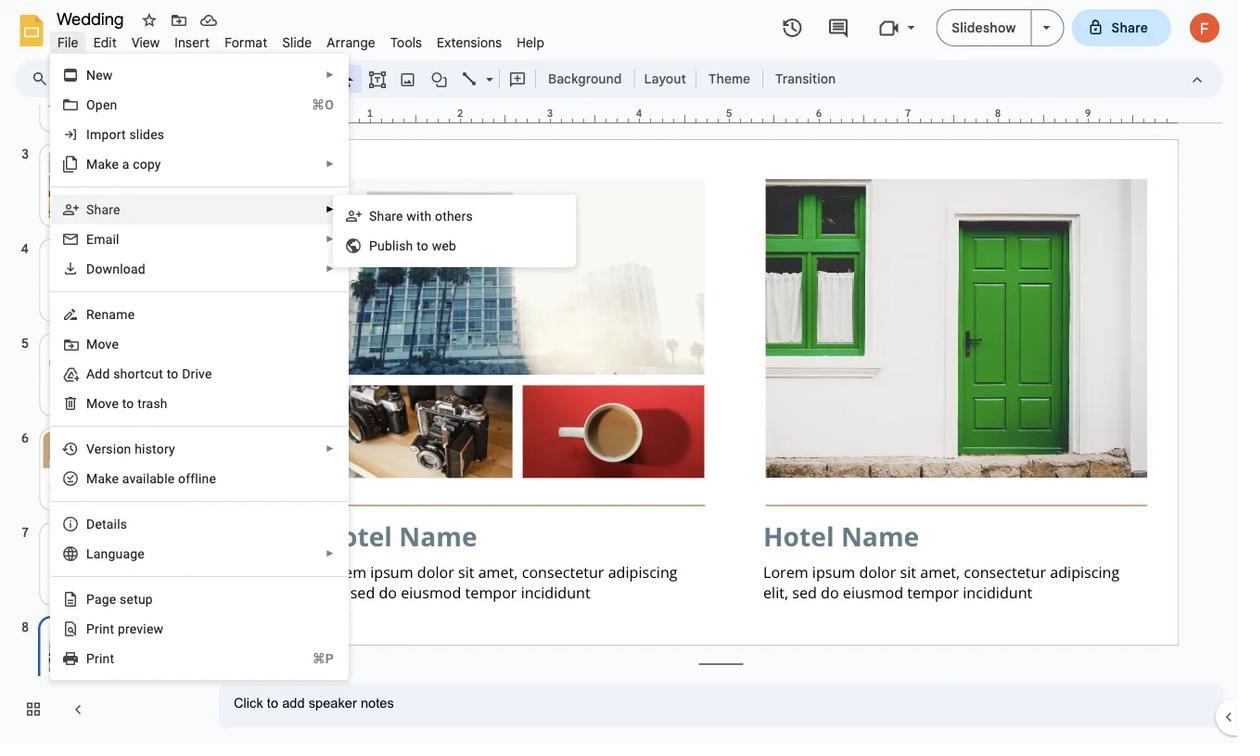 Task type: vqa. For each thing, say whether or not it's contained in the screenshot.


Task type: locate. For each thing, give the bounding box(es) containing it.
share with others s element
[[369, 208, 479, 224]]

move m element
[[86, 336, 124, 352]]

► for opy
[[326, 159, 335, 169]]

pen
[[95, 97, 117, 112]]

version h istory
[[86, 441, 175, 456]]

► for istory
[[326, 443, 335, 454]]

► for n ew
[[326, 70, 335, 80]]

import
[[86, 127, 126, 142]]

arrange menu item
[[319, 32, 383, 53]]

5 ► from the top
[[326, 263, 335, 274]]

share
[[1112, 19, 1149, 36]]

s up e
[[86, 202, 94, 217]]

make
[[86, 156, 119, 172]]

2 ► from the top
[[326, 159, 335, 169]]

available
[[122, 471, 175, 486]]

w
[[432, 238, 442, 253]]

4 ► from the top
[[326, 234, 335, 244]]

publish to w eb
[[369, 238, 457, 253]]

s up publish
[[369, 208, 377, 224]]

Rename text field
[[50, 7, 135, 30]]

trash
[[137, 396, 168, 411]]

details
[[86, 516, 127, 532]]

extensions menu item
[[430, 32, 510, 53]]

hare
[[94, 202, 120, 217], [377, 208, 403, 224]]

Star checkbox
[[136, 7, 162, 33]]

setup
[[120, 591, 153, 607]]

g
[[102, 591, 109, 607]]

file menu item
[[50, 32, 86, 53]]

version history h element
[[86, 441, 181, 456]]

1 horizontal spatial s
[[369, 208, 377, 224]]

r ename
[[86, 307, 135, 322]]

l anguage
[[86, 546, 145, 561]]

add shortcut to drive , element
[[86, 366, 218, 381]]

file
[[58, 34, 79, 51]]

rint
[[95, 651, 114, 666]]

insert menu item
[[167, 32, 217, 53]]

slideshow
[[952, 19, 1016, 36]]

to left drive
[[167, 366, 179, 381]]

presentation options image
[[1043, 26, 1051, 30]]

1 ► from the top
[[326, 70, 335, 80]]

pre
[[118, 621, 137, 636]]

1 vertical spatial to
[[167, 366, 179, 381]]

► for e mail
[[326, 234, 335, 244]]

ename
[[94, 307, 135, 322]]

hare up "mail"
[[94, 202, 120, 217]]

1 horizontal spatial to
[[417, 238, 429, 253]]

print pre v iew
[[86, 621, 164, 636]]

slideshow button
[[936, 9, 1032, 46]]

k
[[105, 471, 112, 486]]

to left w
[[417, 238, 429, 253]]

view menu item
[[124, 32, 167, 53]]

make a c opy
[[86, 156, 161, 172]]

transition
[[776, 71, 836, 87]]

version
[[86, 441, 131, 456]]

s
[[86, 202, 94, 217], [369, 208, 377, 224]]

print
[[86, 621, 114, 636]]

Menus field
[[23, 66, 64, 92]]

s hare
[[86, 202, 120, 217]]

r
[[86, 307, 94, 322]]

menu bar
[[50, 24, 552, 55]]

7 ► from the top
[[326, 548, 335, 559]]

extensions
[[437, 34, 502, 51]]

1 vertical spatial e
[[109, 591, 116, 607]]

►
[[326, 70, 335, 80], [326, 159, 335, 169], [326, 204, 335, 215], [326, 234, 335, 244], [326, 263, 335, 274], [326, 443, 335, 454], [326, 548, 335, 559]]

0 vertical spatial to
[[417, 238, 429, 253]]

0 vertical spatial e
[[112, 471, 119, 486]]

o pen
[[86, 97, 117, 112]]

⌘p
[[312, 651, 334, 666]]

m
[[86, 336, 98, 352]]

menu
[[5, 0, 349, 701], [333, 195, 576, 267]]

print preview v element
[[86, 621, 169, 636]]

0 horizontal spatial to
[[167, 366, 179, 381]]

application
[[0, 0, 1239, 743]]

hare for hare with others
[[377, 208, 403, 224]]

0 horizontal spatial s
[[86, 202, 94, 217]]

iew
[[143, 621, 164, 636]]

e right pa on the bottom of page
[[109, 591, 116, 607]]

pa g e setup
[[86, 591, 153, 607]]

3 ► from the top
[[326, 204, 335, 215]]

theme button
[[700, 65, 759, 93]]

arrange
[[327, 34, 376, 51]]

background button
[[540, 65, 630, 93]]

c
[[133, 156, 140, 172]]

open o element
[[86, 97, 123, 112]]

import slides
[[86, 127, 164, 142]]

download d element
[[86, 261, 151, 276]]

theme
[[709, 71, 751, 87]]

e
[[112, 471, 119, 486], [109, 591, 116, 607]]

others
[[435, 208, 473, 224]]

6 ► from the top
[[326, 443, 335, 454]]

e right 'ma'
[[112, 471, 119, 486]]

print p element
[[86, 651, 120, 666]]

1 horizontal spatial hare
[[377, 208, 403, 224]]

view
[[132, 34, 160, 51]]

0 horizontal spatial hare
[[94, 202, 120, 217]]

slides
[[129, 127, 164, 142]]

o
[[126, 396, 134, 411]]

tools
[[390, 34, 422, 51]]

menu containing n
[[5, 0, 349, 701]]

e for g
[[109, 591, 116, 607]]

menu bar containing file
[[50, 24, 552, 55]]

hare left with
[[377, 208, 403, 224]]

add
[[86, 366, 110, 381]]

to
[[417, 238, 429, 253], [167, 366, 179, 381]]

shape image
[[429, 66, 450, 92]]

hare for hare
[[94, 202, 120, 217]]

navigation
[[0, 45, 204, 743]]



Task type: describe. For each thing, give the bounding box(es) containing it.
d
[[86, 261, 95, 276]]

pa
[[86, 591, 102, 607]]

format
[[225, 34, 268, 51]]

layout button
[[639, 65, 692, 93]]

ownload
[[95, 261, 146, 276]]

with
[[407, 208, 432, 224]]

help
[[517, 34, 545, 51]]

e mail
[[86, 231, 119, 247]]

menu containing s
[[333, 195, 576, 267]]

make available offline k element
[[86, 471, 222, 486]]

rename r element
[[86, 307, 140, 322]]

ew
[[96, 67, 113, 83]]

page setup g element
[[86, 591, 159, 607]]

background
[[548, 71, 622, 87]]

h
[[135, 441, 142, 456]]

mail
[[94, 231, 119, 247]]

eb
[[442, 238, 457, 253]]

main toolbar
[[55, 65, 845, 93]]

⌘o element
[[289, 96, 334, 114]]

details b element
[[86, 516, 133, 532]]

e
[[86, 231, 94, 247]]

insert image image
[[398, 66, 419, 92]]

p
[[86, 651, 95, 666]]

a
[[122, 156, 129, 172]]

format menu item
[[217, 32, 275, 53]]

⌘p element
[[290, 649, 334, 668]]

email e element
[[86, 231, 125, 247]]

d ownload
[[86, 261, 146, 276]]

move
[[86, 396, 119, 411]]

istory
[[142, 441, 175, 456]]

menu bar banner
[[0, 0, 1239, 743]]

make a copy c element
[[86, 156, 167, 172]]

s for hare with others
[[369, 208, 377, 224]]

transition button
[[767, 65, 844, 93]]

n
[[86, 67, 96, 83]]

n ew
[[86, 67, 113, 83]]

layout
[[644, 71, 686, 87]]

anguage
[[93, 546, 145, 561]]

application containing slideshow
[[0, 0, 1239, 743]]

s hare with others
[[369, 208, 473, 224]]

move t o trash
[[86, 396, 168, 411]]

add shortcut to drive
[[86, 366, 212, 381]]

slide
[[282, 34, 312, 51]]

slide menu item
[[275, 32, 319, 53]]

l
[[86, 546, 93, 561]]

insert
[[175, 34, 210, 51]]

share s element
[[86, 202, 126, 217]]

edit
[[93, 34, 117, 51]]

e for k
[[112, 471, 119, 486]]

ma
[[86, 471, 105, 486]]

language l element
[[86, 546, 150, 561]]

s for hare
[[86, 202, 94, 217]]

import slides z element
[[86, 127, 170, 142]]

ma k e available offline
[[86, 471, 216, 486]]

ove
[[98, 336, 119, 352]]

tools menu item
[[383, 32, 430, 53]]

move to trash t element
[[86, 396, 173, 411]]

help menu item
[[510, 32, 552, 53]]

► for l anguage
[[326, 548, 335, 559]]

share button
[[1072, 9, 1172, 46]]

publish
[[369, 238, 413, 253]]

v
[[137, 621, 143, 636]]

⌘o
[[312, 97, 334, 112]]

opy
[[140, 156, 161, 172]]

► for s hare
[[326, 204, 335, 215]]

menu bar inside "menu bar" banner
[[50, 24, 552, 55]]

► for d ownload
[[326, 263, 335, 274]]

publish to web w element
[[369, 238, 462, 253]]

t
[[122, 396, 126, 411]]

navigation inside application
[[0, 45, 204, 743]]

edit menu item
[[86, 32, 124, 53]]

shortcut
[[113, 366, 163, 381]]

drive
[[182, 366, 212, 381]]

p rint
[[86, 651, 114, 666]]

o
[[86, 97, 95, 112]]

m ove
[[86, 336, 119, 352]]

offline
[[178, 471, 216, 486]]

new n element
[[86, 67, 118, 83]]



